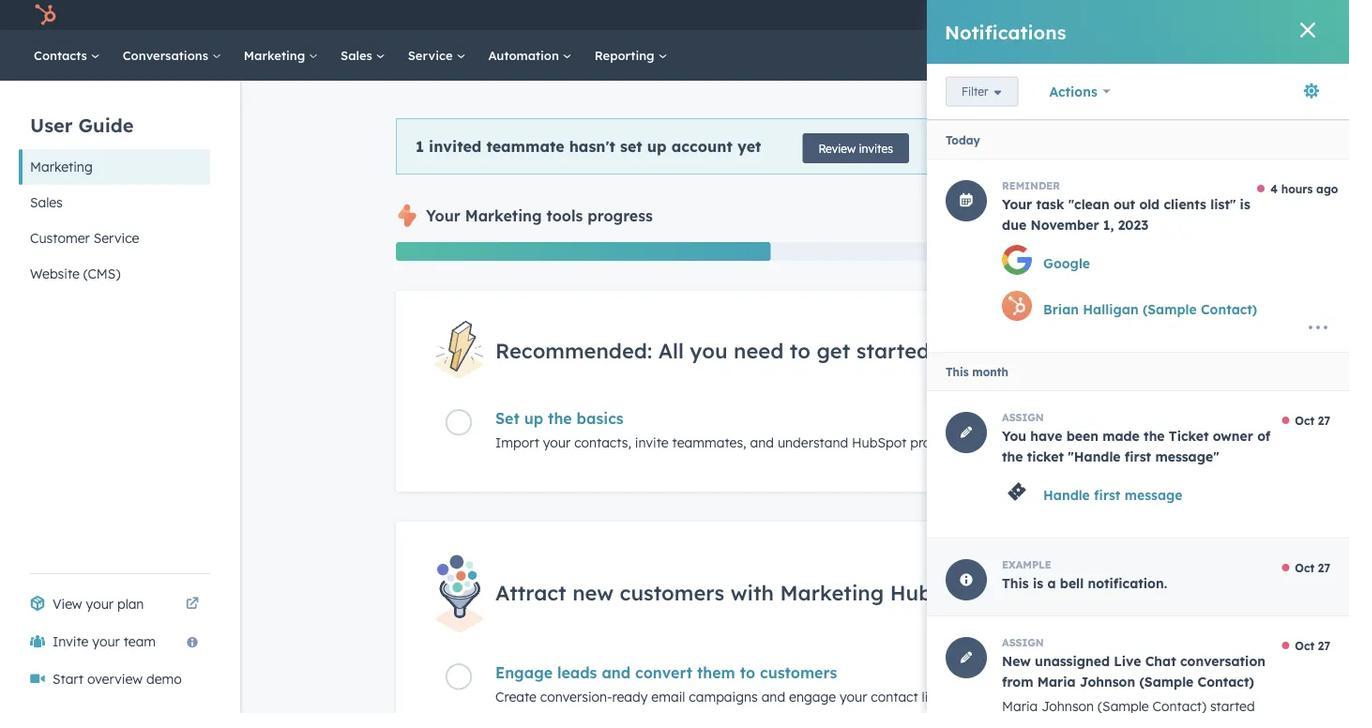 Task type: vqa. For each thing, say whether or not it's contained in the screenshot.
the app
no



Task type: locate. For each thing, give the bounding box(es) containing it.
user guide views element
[[19, 81, 210, 292]]

marketing button
[[19, 149, 210, 185]]

to left get
[[790, 337, 811, 363]]

1 vertical spatial left
[[1139, 688, 1156, 702]]

contacts
[[34, 47, 91, 63]]

0 horizontal spatial sales
[[30, 194, 63, 211]]

left for recommended: all you need to get started
[[1139, 435, 1156, 449]]

Search HubSpot search field
[[1086, 39, 1316, 71]]

up
[[647, 137, 667, 155], [524, 409, 544, 428]]

2 [object object] complete progress bar from the top
[[1015, 669, 1071, 674]]

help button
[[1135, 0, 1167, 30]]

engage leads and convert them to customers button
[[496, 663, 1004, 682]]

marketing
[[244, 47, 309, 63], [30, 159, 93, 175], [465, 206, 542, 225], [780, 580, 884, 605]]

customers up engage
[[760, 663, 837, 682]]

ready
[[612, 688, 648, 705]]

search button
[[1301, 39, 1333, 71]]

start overview demo link
[[19, 661, 210, 698]]

your inside set up the basics import your contacts, invite teammates, and understand hubspot properties
[[543, 435, 571, 451]]

about left 12
[[1044, 435, 1076, 449]]

you
[[690, 337, 728, 363]]

0 horizontal spatial to
[[740, 663, 756, 682]]

conversations link
[[111, 30, 233, 81]]

customers
[[620, 580, 725, 605], [760, 663, 837, 682]]

settings link
[[1170, 5, 1194, 25]]

your right engage
[[840, 688, 868, 705]]

sales up customer on the left top
[[30, 194, 63, 211]]

1 vertical spatial sales
[[30, 194, 63, 211]]

to
[[790, 337, 811, 363], [740, 663, 756, 682]]

1 vertical spatial [object object] complete progress bar
[[1015, 669, 1071, 674]]

progress
[[588, 206, 653, 225]]

customers inside engage leads and convert them to customers create conversion-ready email campaigns and engage your contact lists
[[760, 663, 837, 682]]

about left 3
[[1049, 688, 1082, 702]]

sales right marketing link
[[341, 47, 376, 63]]

need
[[734, 337, 784, 363]]

about for attract new customers with marketing hub
[[1049, 688, 1082, 702]]

left
[[1139, 435, 1156, 449], [1139, 688, 1156, 702]]

and up ready at the bottom left of page
[[602, 663, 631, 682]]

hubspot
[[852, 435, 907, 451]]

service
[[408, 47, 457, 63], [94, 230, 139, 246]]

0 vertical spatial minutes
[[1094, 435, 1136, 449]]

contacts,
[[575, 435, 632, 451]]

0 vertical spatial sales
[[341, 47, 376, 63]]

hubspot image
[[34, 4, 56, 26]]

0 vertical spatial about
[[1044, 435, 1076, 449]]

sales link
[[329, 30, 397, 81]]

[object object] complete progress bar up about 3 minutes left
[[1015, 669, 1071, 674]]

recommended:
[[496, 337, 652, 363]]

marketplaces image
[[1103, 8, 1120, 25]]

attract
[[496, 580, 567, 605]]

3
[[1085, 688, 1091, 702]]

minutes
[[1094, 435, 1136, 449], [1094, 688, 1136, 702]]

and
[[750, 435, 774, 451], [602, 663, 631, 682], [762, 688, 786, 705]]

1 horizontal spatial service
[[408, 47, 457, 63]]

0 vertical spatial left
[[1139, 435, 1156, 449]]

start
[[53, 671, 84, 687]]

your marketing tools progress progress bar
[[396, 242, 771, 261]]

marketing down user
[[30, 159, 93, 175]]

teammates,
[[673, 435, 747, 451]]

hubspot link
[[23, 4, 70, 26]]

0 horizontal spatial service
[[94, 230, 139, 246]]

view your plan link
[[19, 586, 210, 623]]

up right set at top
[[647, 137, 667, 155]]

and down engage leads and convert them to customers button
[[762, 688, 786, 705]]

1 minutes from the top
[[1094, 435, 1136, 449]]

guide
[[78, 113, 134, 137]]

and down set up the basics button
[[750, 435, 774, 451]]

0 vertical spatial and
[[750, 435, 774, 451]]

0 vertical spatial to
[[790, 337, 811, 363]]

up left the
[[524, 409, 544, 428]]

2 minutes from the top
[[1094, 688, 1136, 702]]

automation link
[[477, 30, 584, 81]]

1 left from the top
[[1139, 435, 1156, 449]]

service down sales button
[[94, 230, 139, 246]]

set up the basics import your contacts, invite teammates, and understand hubspot properties
[[496, 409, 974, 451]]

link opens in a new window image
[[186, 593, 199, 616], [186, 598, 199, 611]]

[object object] complete progress bar
[[1015, 415, 1082, 421], [1015, 669, 1071, 674]]

your down the
[[543, 435, 571, 451]]

demo
[[146, 671, 182, 687]]

left for attract new customers with marketing hub
[[1139, 688, 1156, 702]]

service inside "customer service" button
[[94, 230, 139, 246]]

contact
[[871, 688, 918, 705]]

funky menu
[[1027, 0, 1327, 30]]

invite your team
[[53, 634, 156, 650]]

left down 50%
[[1139, 688, 1156, 702]]

the
[[548, 409, 572, 428]]

review invites
[[819, 141, 893, 155]]

1 vertical spatial about
[[1049, 688, 1082, 702]]

customers right new
[[620, 580, 725, 605]]

new
[[573, 580, 614, 605]]

email
[[652, 688, 686, 705]]

settings image
[[1174, 8, 1190, 25]]

about
[[1044, 435, 1076, 449], [1049, 688, 1082, 702]]

conversations
[[123, 47, 212, 63]]

properties
[[911, 435, 974, 451]]

60%
[[1133, 411, 1156, 425]]

yet
[[738, 137, 762, 155]]

invite
[[635, 435, 669, 451]]

engage
[[496, 663, 553, 682]]

and inside set up the basics import your contacts, invite teammates, and understand hubspot properties
[[750, 435, 774, 451]]

minutes for recommended: all you need to get started
[[1094, 435, 1136, 449]]

1 vertical spatial and
[[602, 663, 631, 682]]

left down 60%
[[1139, 435, 1156, 449]]

notifications button
[[1197, 0, 1229, 30]]

invited
[[429, 137, 482, 155]]

1 horizontal spatial up
[[647, 137, 667, 155]]

1 vertical spatial minutes
[[1094, 688, 1136, 702]]

1 horizontal spatial customers
[[760, 663, 837, 682]]

minutes right 12
[[1094, 435, 1136, 449]]

minutes right 3
[[1094, 688, 1136, 702]]

understand
[[778, 435, 849, 451]]

[object object] complete progress bar up 12
[[1015, 415, 1082, 421]]

1 vertical spatial up
[[524, 409, 544, 428]]

calling icon image
[[1063, 7, 1080, 24]]

sales
[[341, 47, 376, 63], [30, 194, 63, 211]]

about 12 minutes left
[[1044, 435, 1156, 449]]

1 vertical spatial to
[[740, 663, 756, 682]]

1 [object object] complete progress bar from the top
[[1015, 415, 1082, 421]]

service right sales link
[[408, 47, 457, 63]]

marketing link
[[233, 30, 329, 81]]

1 vertical spatial customers
[[760, 663, 837, 682]]

your left plan
[[86, 596, 114, 612]]

to right them
[[740, 663, 756, 682]]

engage leads and convert them to customers create conversion-ready email campaigns and engage your contact lists
[[496, 663, 946, 705]]

overview
[[87, 671, 143, 687]]

2 link opens in a new window image from the top
[[186, 598, 199, 611]]

0 horizontal spatial up
[[524, 409, 544, 428]]

1
[[416, 137, 424, 155]]

1 vertical spatial service
[[94, 230, 139, 246]]

0 vertical spatial service
[[408, 47, 457, 63]]

user guide
[[30, 113, 134, 137]]

0 horizontal spatial customers
[[620, 580, 725, 605]]

0 vertical spatial [object object] complete progress bar
[[1015, 415, 1082, 421]]

review invites button
[[803, 133, 909, 163]]

1 horizontal spatial to
[[790, 337, 811, 363]]

marketing right your
[[465, 206, 542, 225]]

your left team
[[92, 634, 120, 650]]

2 left from the top
[[1139, 688, 1156, 702]]

set up the basics button
[[496, 409, 1004, 428]]

marketing left "hub"
[[780, 580, 884, 605]]



Task type: describe. For each thing, give the bounding box(es) containing it.
customer service
[[30, 230, 139, 246]]

hub
[[890, 580, 932, 605]]

reporting link
[[584, 30, 679, 81]]

teammate
[[487, 137, 565, 155]]

recommended: all you need to get started
[[496, 337, 930, 363]]

calling icon button
[[1056, 3, 1088, 27]]

1 horizontal spatial sales
[[341, 47, 376, 63]]

leads
[[558, 663, 597, 682]]

set
[[620, 137, 643, 155]]

started
[[857, 337, 930, 363]]

marketing inside button
[[30, 159, 93, 175]]

with
[[731, 580, 774, 605]]

website (cms) button
[[19, 256, 210, 292]]

[object object] complete progress bar for attract new customers with marketing hub
[[1015, 669, 1071, 674]]

minutes for attract new customers with marketing hub
[[1094, 688, 1136, 702]]

notifications image
[[1205, 8, 1222, 25]]

marketplaces button
[[1091, 0, 1131, 30]]

review
[[819, 141, 856, 155]]

automation
[[488, 47, 563, 63]]

get
[[817, 337, 851, 363]]

help image
[[1142, 8, 1159, 25]]

your inside invite your team button
[[92, 634, 120, 650]]

reporting
[[595, 47, 658, 63]]

your inside "view your plan" link
[[86, 596, 114, 612]]

conversion-
[[540, 688, 612, 705]]

0 vertical spatial customers
[[620, 580, 725, 605]]

lists
[[922, 688, 946, 705]]

contacts link
[[23, 30, 111, 81]]

12
[[1079, 435, 1091, 449]]

(cms)
[[83, 266, 120, 282]]

campaigns
[[689, 688, 758, 705]]

50%
[[1133, 664, 1156, 679]]

service inside "service" link
[[408, 47, 457, 63]]

plan
[[117, 596, 144, 612]]

up inside set up the basics import your contacts, invite teammates, and understand hubspot properties
[[524, 409, 544, 428]]

funky button
[[1233, 0, 1325, 30]]

customer
[[30, 230, 90, 246]]

all
[[659, 337, 684, 363]]

to inside engage leads and convert them to customers create conversion-ready email campaigns and engage your contact lists
[[740, 663, 756, 682]]

invites
[[859, 141, 893, 155]]

1 invited teammate hasn't set up account yet
[[416, 137, 762, 155]]

attract new customers with marketing hub
[[496, 580, 932, 605]]

invite
[[53, 634, 89, 650]]

1 link opens in a new window image from the top
[[186, 593, 199, 616]]

sales inside button
[[30, 194, 63, 211]]

them
[[697, 663, 736, 682]]

0 vertical spatial up
[[647, 137, 667, 155]]

sales button
[[19, 185, 210, 221]]

tools
[[547, 206, 583, 225]]

basics
[[577, 409, 624, 428]]

invite your team button
[[19, 623, 210, 661]]

funky
[[1265, 7, 1297, 23]]

upgrade link
[[1029, 5, 1052, 25]]

create
[[496, 688, 537, 705]]

team
[[124, 634, 156, 650]]

your inside engage leads and convert them to customers create conversion-ready email campaigns and engage your contact lists
[[840, 688, 868, 705]]

view
[[53, 596, 82, 612]]

website
[[30, 266, 80, 282]]

search image
[[1310, 49, 1323, 62]]

convert
[[635, 663, 693, 682]]

upgrade image
[[1032, 8, 1049, 25]]

your marketing tools progress
[[426, 206, 653, 225]]

your
[[426, 206, 461, 225]]

view your plan
[[53, 596, 144, 612]]

import
[[496, 435, 540, 451]]

service link
[[397, 30, 477, 81]]

start overview demo
[[53, 671, 182, 687]]

set
[[496, 409, 520, 428]]

website (cms)
[[30, 266, 120, 282]]

engage
[[789, 688, 836, 705]]

account
[[672, 137, 733, 155]]

about 3 minutes left
[[1049, 688, 1156, 702]]

2 vertical spatial and
[[762, 688, 786, 705]]

about for recommended: all you need to get started
[[1044, 435, 1076, 449]]

marketing left sales link
[[244, 47, 309, 63]]

user
[[30, 113, 73, 137]]

funky town image
[[1244, 7, 1261, 23]]

hasn't
[[569, 137, 616, 155]]

[object object] complete progress bar for recommended: all you need to get started
[[1015, 415, 1082, 421]]

customer service button
[[19, 221, 210, 256]]



